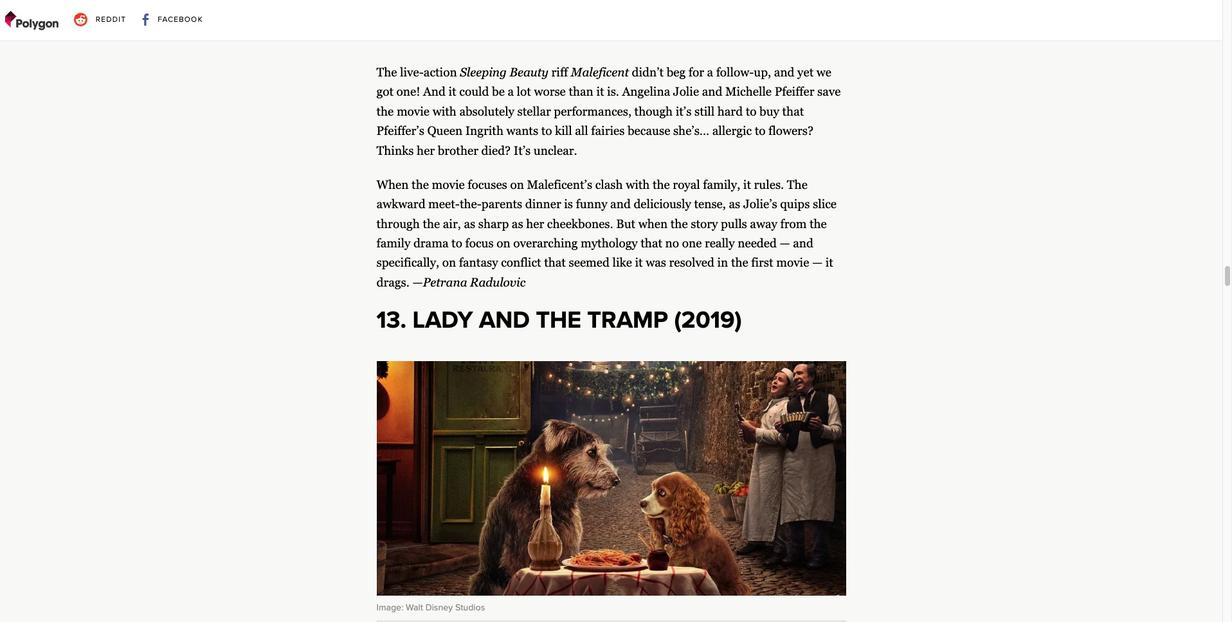 Task type: describe. For each thing, give the bounding box(es) containing it.
radulovic
[[470, 276, 526, 289]]

when
[[376, 178, 409, 192]]

is
[[564, 198, 573, 211]]

facebook
[[158, 15, 203, 24]]

save
[[817, 85, 841, 99]]

rules.
[[754, 178, 784, 192]]

could
[[459, 85, 489, 99]]

air,
[[443, 217, 461, 231]]

disney
[[425, 603, 453, 614]]

0 vertical spatial on
[[510, 178, 524, 192]]

we
[[817, 66, 831, 79]]

flowers?
[[768, 124, 814, 138]]

yet
[[797, 66, 814, 79]]

to left buy
[[746, 105, 756, 118]]

—petrana radulovic
[[409, 276, 526, 289]]

because
[[628, 124, 670, 138]]

kill
[[555, 124, 572, 138]]

it left is.
[[596, 85, 604, 99]]

walt
[[406, 603, 423, 614]]

image: walt disney studios
[[376, 603, 485, 614]]

with inside when the movie focuses on maleficent's clash with the royal family, it rules. the awkward meet-the-parents dinner is funny and deliciously tense, as jolie's quips slice through the air, as sharp as her cheekbones. but when the story pulls away from the family drama to focus on overarching mythology that no one really needed — and specifically, on fantasy conflict that seemed like it was resolved in the first movie — it drags.
[[626, 178, 650, 192]]

no
[[665, 237, 679, 250]]

absolutely
[[459, 105, 514, 118]]

the live-action sleeping beauty riff maleficent
[[376, 66, 629, 79]]

allergic
[[712, 124, 752, 138]]

royal
[[673, 178, 700, 192]]

wants
[[506, 124, 538, 138]]

unclear.
[[534, 144, 577, 157]]

for
[[689, 66, 704, 79]]

0 horizontal spatial that
[[544, 256, 566, 270]]

13. lady and the tramp (2019)
[[376, 306, 742, 335]]

was
[[646, 256, 666, 270]]

family,
[[703, 178, 740, 192]]

maleficent's
[[527, 178, 592, 192]]

0 vertical spatial a
[[707, 66, 713, 79]]

be
[[492, 85, 505, 99]]

mythology
[[581, 237, 638, 250]]

angelina
[[622, 85, 670, 99]]

and up still
[[702, 85, 722, 99]]

through
[[376, 217, 420, 231]]

image:
[[376, 603, 403, 614]]

stellar
[[517, 105, 551, 118]]

live-
[[400, 66, 424, 79]]

brother
[[438, 144, 478, 157]]

it's
[[676, 105, 692, 118]]

story
[[691, 217, 718, 231]]

overarching
[[513, 237, 578, 250]]

her inside when the movie focuses on maleficent's clash with the royal family, it rules. the awkward meet-the-parents dinner is funny and deliciously tense, as jolie's quips slice through the air, as sharp as her cheekbones. but when the story pulls away from the family drama to focus on overarching mythology that no one really needed — and specifically, on fantasy conflict that seemed like it was resolved in the first movie — it drags.
[[526, 217, 544, 231]]

specifically,
[[376, 256, 439, 270]]

and up but
[[610, 198, 631, 211]]

and left yet
[[774, 66, 794, 79]]

like
[[612, 256, 632, 270]]

sharp
[[478, 217, 509, 231]]

conflict
[[501, 256, 541, 270]]

and down from at the top right of the page
[[793, 237, 813, 250]]

it's
[[514, 144, 531, 157]]

tramp
[[587, 306, 668, 335]]

when
[[638, 217, 668, 231]]

one!
[[396, 85, 420, 99]]

0 horizontal spatial as
[[464, 217, 475, 231]]

reddit
[[96, 15, 126, 24]]

all
[[575, 124, 588, 138]]

with inside didn't beg for a follow-up, and yet we got one! and it could be a lot worse than it is. angelina jolie and michelle pfeiffer save the movie with absolutely stellar performances, though it's still hard to buy that pfeiffer's queen ingrith wants to kill all fairies because she's… allergic to flowers? thinks her brother died? it's unclear.
[[433, 105, 456, 118]]

one
[[682, 237, 702, 250]]

thinks
[[376, 144, 414, 157]]

michelle
[[725, 85, 772, 99]]

died?
[[481, 144, 511, 157]]

studios
[[455, 603, 485, 614]]

worse
[[534, 85, 566, 99]]

and
[[423, 85, 446, 99]]

2 horizontal spatial as
[[729, 198, 740, 211]]

though
[[634, 105, 673, 118]]

funny
[[576, 198, 607, 211]]

drags.
[[376, 276, 409, 289]]

awkward
[[376, 198, 425, 211]]

1 horizontal spatial as
[[512, 217, 523, 231]]

from
[[780, 217, 807, 231]]

is.
[[607, 85, 619, 99]]

dinner
[[525, 198, 561, 211]]

—petrana
[[412, 276, 467, 289]]



Task type: locate. For each thing, give the bounding box(es) containing it.
movie up the meet-
[[432, 178, 465, 192]]

1 horizontal spatial a
[[707, 66, 713, 79]]

meet-
[[428, 198, 460, 211]]

as
[[729, 198, 740, 211], [464, 217, 475, 231], [512, 217, 523, 231]]

tense,
[[694, 198, 726, 211]]

sleeping
[[460, 66, 507, 79]]

facebook link
[[136, 8, 208, 32]]

jolie
[[673, 85, 699, 99]]

her
[[417, 144, 435, 157], [526, 217, 544, 231]]

that down when
[[641, 237, 662, 250]]

1 horizontal spatial the
[[787, 178, 808, 192]]

action
[[424, 66, 457, 79]]

1 vertical spatial the
[[787, 178, 808, 192]]

up,
[[754, 66, 771, 79]]

1 horizontal spatial her
[[526, 217, 544, 231]]

1 vertical spatial a
[[508, 85, 514, 99]]

still
[[694, 105, 715, 118]]

tramp (a schnauzer-mix dog) and lady (a cocker spaniel) sit across from each other at a table sporting a candle in a wine bottle and a plate of spaghetti and meatballs, while two men in chefs' whites, one with a lute and one with an accordion, serenade them in a promo image from disney's live-action lady and the tramp image
[[376, 362, 846, 596]]

0 vertical spatial movie
[[397, 105, 430, 118]]

follow-
[[716, 66, 754, 79]]

her down dinner
[[526, 217, 544, 231]]

1 vertical spatial —
[[812, 256, 823, 270]]

to left 'kill'
[[541, 124, 552, 138]]

lot
[[517, 85, 531, 99]]

0 vertical spatial —
[[780, 237, 790, 250]]

0 horizontal spatial a
[[508, 85, 514, 99]]

riff
[[551, 66, 568, 79]]

resolved
[[669, 256, 714, 270]]

hard
[[717, 105, 743, 118]]

2 vertical spatial movie
[[776, 256, 809, 270]]

it down slice
[[825, 256, 833, 270]]

0 vertical spatial the
[[376, 66, 397, 79]]

to
[[746, 105, 756, 118], [541, 124, 552, 138], [755, 124, 766, 138], [451, 237, 462, 250]]

didn't beg for a follow-up, and yet we got one! and it could be a lot worse than it is. angelina jolie and michelle pfeiffer save the movie with absolutely stellar performances, though it's still hard to buy that pfeiffer's queen ingrith wants to kill all fairies because she's… allergic to flowers? thinks her brother died? it's unclear.
[[376, 66, 841, 157]]

that down pfeiffer
[[782, 105, 804, 118]]

2 horizontal spatial that
[[782, 105, 804, 118]]

a right for
[[707, 66, 713, 79]]

with up "queen"
[[433, 105, 456, 118]]

the
[[376, 105, 394, 118], [412, 178, 429, 192], [653, 178, 670, 192], [423, 217, 440, 231], [671, 217, 688, 231], [810, 217, 827, 231], [731, 256, 748, 270], [536, 306, 581, 335]]

a right 'be'
[[508, 85, 514, 99]]

with right clash
[[626, 178, 650, 192]]

didn't
[[632, 66, 664, 79]]

1 horizontal spatial movie
[[432, 178, 465, 192]]

0 horizontal spatial —
[[780, 237, 790, 250]]

to down buy
[[755, 124, 766, 138]]

0 vertical spatial that
[[782, 105, 804, 118]]

(2019)
[[674, 306, 742, 335]]

fantasy
[[459, 256, 498, 270]]

but
[[616, 217, 635, 231]]

family
[[376, 237, 410, 250]]

deliciously
[[634, 198, 691, 211]]

1 vertical spatial with
[[626, 178, 650, 192]]

pfeiffer
[[775, 85, 814, 99]]

seemed
[[569, 256, 610, 270]]

on up —petrana
[[442, 256, 456, 270]]

beg
[[667, 66, 686, 79]]

when the movie focuses on maleficent's clash with the royal family, it rules. the awkward meet-the-parents dinner is funny and deliciously tense, as jolie's quips slice through the air, as sharp as her cheekbones. but when the story pulls away from the family drama to focus on overarching mythology that no one really needed — and specifically, on fantasy conflict that seemed like it was resolved in the first movie — it drags.
[[376, 178, 837, 289]]

lady
[[413, 306, 473, 335]]

focuses
[[468, 178, 507, 192]]

0 horizontal spatial the
[[376, 66, 397, 79]]

1 vertical spatial her
[[526, 217, 544, 231]]

0 horizontal spatial her
[[417, 144, 435, 157]]

jolie's
[[743, 198, 777, 211]]

movie right the first
[[776, 256, 809, 270]]

reddit link
[[69, 8, 131, 32]]

0 vertical spatial with
[[433, 105, 456, 118]]

it right and
[[449, 85, 456, 99]]

2 horizontal spatial movie
[[776, 256, 809, 270]]

on up parents
[[510, 178, 524, 192]]

first
[[751, 256, 773, 270]]

as right air, on the top left of the page
[[464, 217, 475, 231]]

that inside didn't beg for a follow-up, and yet we got one! and it could be a lot worse than it is. angelina jolie and michelle pfeiffer save the movie with absolutely stellar performances, though it's still hard to buy that pfeiffer's queen ingrith wants to kill all fairies because she's… allergic to flowers? thinks her brother died? it's unclear.
[[782, 105, 804, 118]]

the-
[[460, 198, 482, 211]]

the up quips
[[787, 178, 808, 192]]

fairies
[[591, 124, 625, 138]]

focus
[[465, 237, 494, 250]]

movie
[[397, 105, 430, 118], [432, 178, 465, 192], [776, 256, 809, 270]]

performances,
[[554, 105, 631, 118]]

quips
[[780, 198, 810, 211]]

— right the first
[[812, 256, 823, 270]]

really
[[705, 237, 735, 250]]

parents
[[482, 198, 522, 211]]

pfeiffer's
[[376, 124, 424, 138]]

the inside didn't beg for a follow-up, and yet we got one! and it could be a lot worse than it is. angelina jolie and michelle pfeiffer save the movie with absolutely stellar performances, though it's still hard to buy that pfeiffer's queen ingrith wants to kill all fairies because she's… allergic to flowers? thinks her brother died? it's unclear.
[[376, 105, 394, 118]]

1 vertical spatial movie
[[432, 178, 465, 192]]

her down "queen"
[[417, 144, 435, 157]]

that down overarching
[[544, 256, 566, 270]]

0 vertical spatial her
[[417, 144, 435, 157]]

2 vertical spatial on
[[442, 256, 456, 270]]

beauty
[[510, 66, 548, 79]]

the
[[376, 66, 397, 79], [787, 178, 808, 192]]

queen
[[427, 124, 462, 138]]

ingrith
[[465, 124, 503, 138]]

got
[[376, 85, 394, 99]]

as up pulls
[[729, 198, 740, 211]]

the inside when the movie focuses on maleficent's clash with the royal family, it rules. the awkward meet-the-parents dinner is funny and deliciously tense, as jolie's quips slice through the air, as sharp as her cheekbones. but when the story pulls away from the family drama to focus on overarching mythology that no one really needed — and specifically, on fantasy conflict that seemed like it was resolved in the first movie — it drags.
[[787, 178, 808, 192]]

it
[[449, 85, 456, 99], [596, 85, 604, 99], [743, 178, 751, 192], [635, 256, 643, 270], [825, 256, 833, 270]]

to down air, on the top left of the page
[[451, 237, 462, 250]]

1 horizontal spatial that
[[641, 237, 662, 250]]

1 horizontal spatial with
[[626, 178, 650, 192]]

needed
[[738, 237, 777, 250]]

and down radulovic
[[479, 306, 530, 335]]

it left rules.
[[743, 178, 751, 192]]

her inside didn't beg for a follow-up, and yet we got one! and it could be a lot worse than it is. angelina jolie and michelle pfeiffer save the movie with absolutely stellar performances, though it's still hard to buy that pfeiffer's queen ingrith wants to kill all fairies because she's… allergic to flowers? thinks her brother died? it's unclear.
[[417, 144, 435, 157]]

1 vertical spatial that
[[641, 237, 662, 250]]

0 horizontal spatial with
[[433, 105, 456, 118]]

2 vertical spatial that
[[544, 256, 566, 270]]

to inside when the movie focuses on maleficent's clash with the royal family, it rules. the awkward meet-the-parents dinner is funny and deliciously tense, as jolie's quips slice through the air, as sharp as her cheekbones. but when the story pulls away from the family drama to focus on overarching mythology that no one really needed — and specifically, on fantasy conflict that seemed like it was resolved in the first movie — it drags.
[[451, 237, 462, 250]]

as right sharp
[[512, 217, 523, 231]]

clash
[[595, 178, 623, 192]]

— down from at the top right of the page
[[780, 237, 790, 250]]

away
[[750, 217, 777, 231]]

pulls
[[721, 217, 747, 231]]

on
[[510, 178, 524, 192], [497, 237, 510, 250], [442, 256, 456, 270]]

than
[[569, 85, 593, 99]]

it right the like
[[635, 256, 643, 270]]

1 vertical spatial on
[[497, 237, 510, 250]]

slice
[[813, 198, 837, 211]]

the up got
[[376, 66, 397, 79]]

a
[[707, 66, 713, 79], [508, 85, 514, 99]]

in
[[717, 256, 728, 270]]

movie down one!
[[397, 105, 430, 118]]

movie inside didn't beg for a follow-up, and yet we got one! and it could be a lot worse than it is. angelina jolie and michelle pfeiffer save the movie with absolutely stellar performances, though it's still hard to buy that pfeiffer's queen ingrith wants to kill all fairies because she's… allergic to flowers? thinks her brother died? it's unclear.
[[397, 105, 430, 118]]

13.
[[376, 306, 406, 335]]

on down sharp
[[497, 237, 510, 250]]

1 horizontal spatial —
[[812, 256, 823, 270]]

0 horizontal spatial movie
[[397, 105, 430, 118]]

she's…
[[673, 124, 709, 138]]



Task type: vqa. For each thing, say whether or not it's contained in the screenshot.
the top Her
yes



